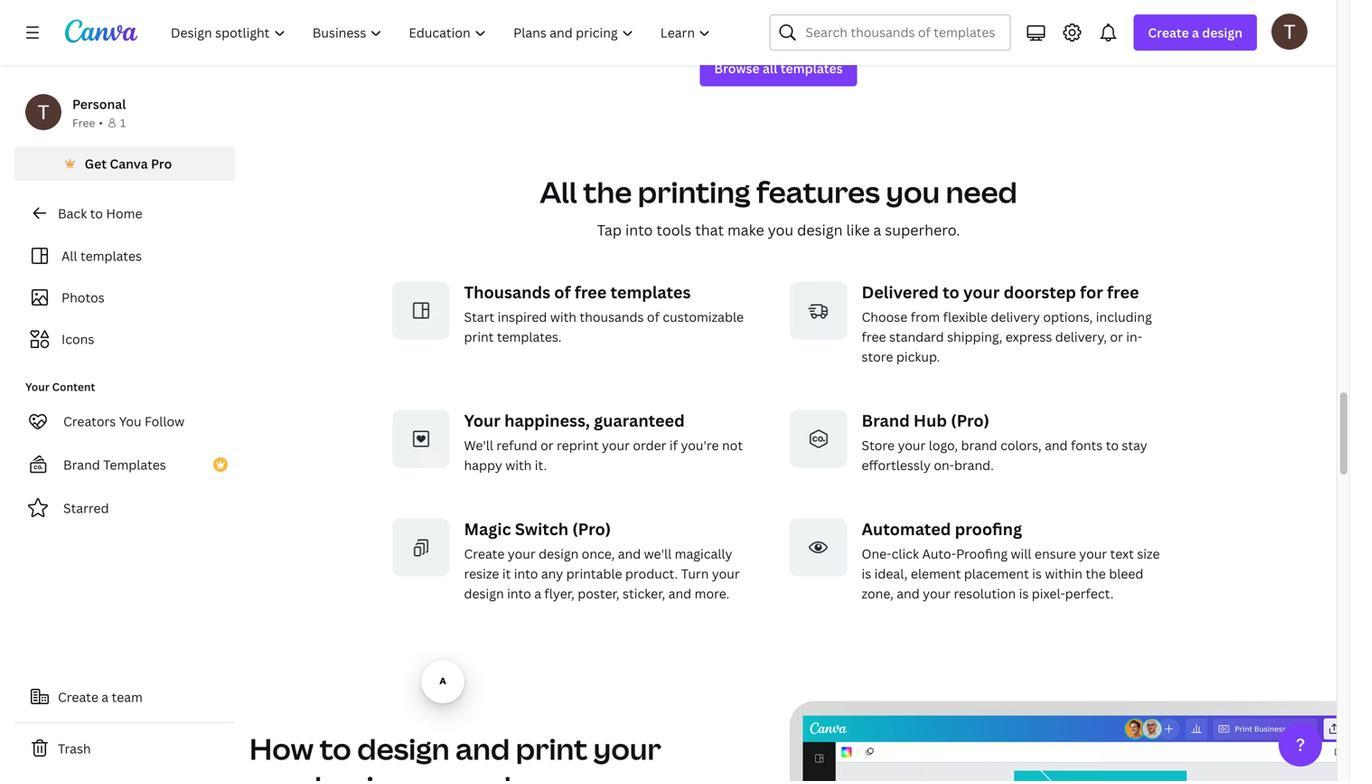 Task type: locate. For each thing, give the bounding box(es) containing it.
None search field
[[770, 14, 1011, 51]]

with
[[550, 308, 577, 326], [506, 457, 532, 474]]

1 vertical spatial your
[[464, 410, 501, 432]]

1 horizontal spatial with
[[550, 308, 577, 326]]

is left pixel-
[[1020, 585, 1029, 602]]

create inside the magic switch (pro) create your design once, and we'll magically resize it into any printable product. turn your design into a flyer, poster, sticker, and more.
[[464, 545, 505, 563]]

(pro) up brand
[[951, 410, 990, 432]]

to up flexible on the right
[[943, 281, 960, 303]]

resolution
[[954, 585, 1016, 602]]

and
[[1045, 437, 1068, 454], [618, 545, 641, 563], [669, 585, 692, 602], [897, 585, 920, 602], [456, 729, 510, 769]]

a inside the magic switch (pro) create your design once, and we'll magically resize it into any printable product. turn your design into a flyer, poster, sticker, and more.
[[535, 585, 542, 602]]

doorstep
[[1004, 281, 1077, 303]]

into down it
[[507, 585, 531, 602]]

0 vertical spatial templates
[[781, 60, 843, 77]]

0 horizontal spatial templates
[[80, 247, 142, 264]]

or up it.
[[541, 437, 554, 454]]

1 vertical spatial print
[[516, 729, 588, 769]]

brand hub (pro) store your logo, brand colors, and fonts to stay effortlessly on-brand.
[[862, 410, 1148, 474]]

delivered to your doorstep for free choose from flexible delivery options, including free standard shipping, express delivery, or in- store pickup.
[[862, 281, 1153, 365]]

0 vertical spatial of
[[555, 281, 571, 303]]

bleed
[[1110, 565, 1144, 582]]

1 horizontal spatial or
[[1111, 328, 1124, 346]]

you right make
[[768, 220, 794, 240]]

team
[[112, 689, 143, 706]]

1 horizontal spatial print
[[516, 729, 588, 769]]

2 horizontal spatial create
[[1149, 24, 1190, 41]]

1 horizontal spatial brand
[[862, 410, 910, 432]]

creators
[[63, 413, 116, 430]]

tools
[[657, 220, 692, 240]]

trash link
[[14, 731, 235, 767]]

automated proofing image
[[790, 519, 848, 577]]

1 horizontal spatial (pro)
[[951, 410, 990, 432]]

brand up store
[[862, 410, 910, 432]]

the up perfect.
[[1086, 565, 1106, 582]]

0 horizontal spatial (pro)
[[573, 518, 611, 540]]

your inside your happiness, guaranteed we'll refund or reprint your order if you're not happy with it.
[[464, 410, 501, 432]]

templates up photos link
[[80, 247, 142, 264]]

for
[[1081, 281, 1104, 303]]

refund
[[497, 437, 538, 454]]

fonts
[[1071, 437, 1103, 454]]

is down "one-"
[[862, 565, 872, 582]]

how to design and print your own business cards image
[[749, 701, 1351, 781]]

0 horizontal spatial your
[[25, 379, 49, 394]]

is up pixel-
[[1033, 565, 1042, 582]]

brand up starred
[[63, 456, 100, 473]]

magic switch (pro) image
[[392, 519, 450, 577]]

your for content
[[25, 379, 49, 394]]

the up tap
[[583, 172, 632, 212]]

1 horizontal spatial create
[[464, 545, 505, 563]]

create inside "dropdown button"
[[1149, 24, 1190, 41]]

1 horizontal spatial your
[[464, 410, 501, 432]]

1 vertical spatial create
[[464, 545, 505, 563]]

0 horizontal spatial with
[[506, 457, 532, 474]]

(pro) inside the magic switch (pro) create your design once, and we'll magically resize it into any printable product. turn your design into a flyer, poster, sticker, and more.
[[573, 518, 611, 540]]

1 vertical spatial (pro)
[[573, 518, 611, 540]]

templates up the thousands
[[611, 281, 691, 303]]

0 vertical spatial into
[[626, 220, 653, 240]]

you
[[886, 172, 940, 212], [768, 220, 794, 240]]

it
[[503, 565, 511, 582]]

we'll
[[644, 545, 672, 563]]

2 horizontal spatial is
[[1033, 565, 1042, 582]]

0 vertical spatial all
[[540, 172, 577, 212]]

delivered to your doorstep for free image
[[790, 282, 848, 340]]

0 vertical spatial your
[[25, 379, 49, 394]]

and inside brand hub (pro) store your logo, brand colors, and fonts to stay effortlessly on-brand.
[[1045, 437, 1068, 454]]

in-
[[1127, 328, 1143, 346]]

(pro) for magic switch (pro)
[[573, 518, 611, 540]]

1 vertical spatial brand
[[63, 456, 100, 473]]

1 vertical spatial or
[[541, 437, 554, 454]]

1 horizontal spatial of
[[647, 308, 660, 326]]

home
[[106, 205, 142, 222]]

brand inside brand hub (pro) store your logo, brand colors, and fonts to stay effortlessly on-brand.
[[862, 410, 910, 432]]

0 horizontal spatial print
[[464, 328, 494, 346]]

into right tap
[[626, 220, 653, 240]]

0 vertical spatial (pro)
[[951, 410, 990, 432]]

0 horizontal spatial or
[[541, 437, 554, 454]]

free up including
[[1108, 281, 1140, 303]]

customizable
[[663, 308, 744, 326]]

1 horizontal spatial free
[[862, 328, 887, 346]]

free up the thousands
[[575, 281, 607, 303]]

0 vertical spatial create
[[1149, 24, 1190, 41]]

pixel-
[[1032, 585, 1066, 602]]

0 vertical spatial print
[[464, 328, 494, 346]]

of right the thousands
[[647, 308, 660, 326]]

back to home
[[58, 205, 142, 222]]

0 horizontal spatial all
[[61, 247, 77, 264]]

1 vertical spatial the
[[1086, 565, 1106, 582]]

1 horizontal spatial the
[[1086, 565, 1106, 582]]

0 horizontal spatial of
[[555, 281, 571, 303]]

we'll
[[464, 437, 494, 454]]

thousands of free templates image
[[392, 282, 450, 340]]

1 vertical spatial you
[[768, 220, 794, 240]]

to inside 'delivered to your doorstep for free choose from flexible delivery options, including free standard shipping, express delivery, or in- store pickup.'
[[943, 281, 960, 303]]

options,
[[1044, 308, 1093, 326]]

1 vertical spatial templates
[[80, 247, 142, 264]]

print inside how to design and print your own business cards
[[516, 729, 588, 769]]

•
[[99, 115, 103, 130]]

design inside create a design "dropdown button"
[[1203, 24, 1243, 41]]

0 vertical spatial with
[[550, 308, 577, 326]]

free
[[575, 281, 607, 303], [1108, 281, 1140, 303], [862, 328, 887, 346]]

0 horizontal spatial the
[[583, 172, 632, 212]]

your happiness, guaranteed image
[[392, 410, 450, 468]]

0 vertical spatial you
[[886, 172, 940, 212]]

create inside button
[[58, 689, 98, 706]]

all the printing features you need tap into tools that make you design like a superhero.
[[540, 172, 1018, 240]]

a inside button
[[102, 689, 109, 706]]

your up we'll
[[464, 410, 501, 432]]

0 vertical spatial or
[[1111, 328, 1124, 346]]

with inside thousands of free templates start inspired with thousands of customizable print templates.
[[550, 308, 577, 326]]

all templates link
[[25, 239, 224, 273]]

with down refund
[[506, 457, 532, 474]]

to
[[90, 205, 103, 222], [943, 281, 960, 303], [1106, 437, 1119, 454], [320, 729, 351, 769]]

0 horizontal spatial brand
[[63, 456, 100, 473]]

your inside your happiness, guaranteed we'll refund or reprint your order if you're not happy with it.
[[602, 437, 630, 454]]

get canva pro button
[[14, 146, 235, 181]]

to inside how to design and print your own business cards
[[320, 729, 351, 769]]

with up templates.
[[550, 308, 577, 326]]

switch
[[515, 518, 569, 540]]

your
[[25, 379, 49, 394], [464, 410, 501, 432]]

to left stay
[[1106, 437, 1119, 454]]

guaranteed
[[594, 410, 685, 432]]

you
[[119, 413, 142, 430]]

all templates
[[61, 247, 142, 264]]

all inside the all the printing features you need tap into tools that make you design like a superhero.
[[540, 172, 577, 212]]

(pro) up once,
[[573, 518, 611, 540]]

2 vertical spatial templates
[[611, 281, 691, 303]]

all for the
[[540, 172, 577, 212]]

shipping,
[[948, 328, 1003, 346]]

browse all templates link
[[700, 50, 858, 87]]

create a team button
[[14, 679, 235, 715]]

auto-
[[923, 545, 957, 563]]

to inside "link"
[[90, 205, 103, 222]]

all
[[540, 172, 577, 212], [61, 247, 77, 264]]

create
[[1149, 24, 1190, 41], [464, 545, 505, 563], [58, 689, 98, 706]]

magically
[[675, 545, 733, 563]]

of right thousands
[[555, 281, 571, 303]]

proofing
[[957, 545, 1008, 563]]

within
[[1045, 565, 1083, 582]]

0 vertical spatial the
[[583, 172, 632, 212]]

follow
[[145, 413, 185, 430]]

is
[[862, 565, 872, 582], [1033, 565, 1042, 582], [1020, 585, 1029, 602]]

1 vertical spatial all
[[61, 247, 77, 264]]

order
[[633, 437, 667, 454]]

design
[[1203, 24, 1243, 41], [798, 220, 843, 240], [539, 545, 579, 563], [464, 585, 504, 602], [357, 729, 450, 769]]

create a design
[[1149, 24, 1243, 41]]

on-
[[934, 457, 955, 474]]

or left the in-
[[1111, 328, 1124, 346]]

sticker,
[[623, 585, 666, 602]]

1 horizontal spatial you
[[886, 172, 940, 212]]

1 horizontal spatial templates
[[611, 281, 691, 303]]

your left content
[[25, 379, 49, 394]]

0 horizontal spatial free
[[575, 281, 607, 303]]

(pro) inside brand hub (pro) store your logo, brand colors, and fonts to stay effortlessly on-brand.
[[951, 410, 990, 432]]

terry turtle image
[[1272, 13, 1308, 50]]

printable
[[567, 565, 622, 582]]

text
[[1111, 545, 1135, 563]]

0 vertical spatial brand
[[862, 410, 910, 432]]

2 vertical spatial create
[[58, 689, 98, 706]]

reprint
[[557, 437, 599, 454]]

brand.
[[955, 457, 994, 474]]

colors,
[[1001, 437, 1042, 454]]

thousands of free templates start inspired with thousands of customizable print templates.
[[464, 281, 744, 346]]

brand for hub
[[862, 410, 910, 432]]

your for happiness,
[[464, 410, 501, 432]]

templates right all
[[781, 60, 843, 77]]

into right it
[[514, 565, 538, 582]]

1 vertical spatial with
[[506, 457, 532, 474]]

to inside brand hub (pro) store your logo, brand colors, and fonts to stay effortlessly on-brand.
[[1106, 437, 1119, 454]]

your inside 'delivered to your doorstep for free choose from flexible delivery options, including free standard shipping, express delivery, or in- store pickup.'
[[964, 281, 1000, 303]]

the inside the all the printing features you need tap into tools that make you design like a superhero.
[[583, 172, 632, 212]]

0 horizontal spatial create
[[58, 689, 98, 706]]

element
[[911, 565, 961, 582]]

or
[[1111, 328, 1124, 346], [541, 437, 554, 454]]

free up store
[[862, 328, 887, 346]]

more.
[[695, 585, 730, 602]]

to right 'how'
[[320, 729, 351, 769]]

brand templates link
[[14, 447, 235, 483]]

you up superhero.
[[886, 172, 940, 212]]

if
[[670, 437, 678, 454]]

ensure
[[1035, 545, 1077, 563]]

1 horizontal spatial all
[[540, 172, 577, 212]]

or inside your happiness, guaranteed we'll refund or reprint your order if you're not happy with it.
[[541, 437, 554, 454]]

to right back
[[90, 205, 103, 222]]

you're
[[681, 437, 719, 454]]

create for create a team
[[58, 689, 98, 706]]



Task type: vqa. For each thing, say whether or not it's contained in the screenshot.
it
yes



Task type: describe. For each thing, give the bounding box(es) containing it.
brand hub (pro) image
[[790, 410, 848, 468]]

starred
[[63, 500, 109, 517]]

1 vertical spatial into
[[514, 565, 538, 582]]

icons link
[[25, 322, 224, 356]]

placement
[[965, 565, 1030, 582]]

a inside the all the printing features you need tap into tools that make you design like a superhero.
[[874, 220, 882, 240]]

brand
[[962, 437, 998, 454]]

will
[[1011, 545, 1032, 563]]

creators you follow
[[63, 413, 185, 430]]

browse
[[715, 60, 760, 77]]

0 horizontal spatial you
[[768, 220, 794, 240]]

tap
[[597, 220, 622, 240]]

not
[[722, 437, 743, 454]]

1 horizontal spatial is
[[1020, 585, 1029, 602]]

1 vertical spatial of
[[647, 308, 660, 326]]

personal
[[72, 95, 126, 113]]

one-
[[862, 545, 892, 563]]

canva
[[110, 155, 148, 172]]

any
[[541, 565, 563, 582]]

design inside how to design and print your own business cards
[[357, 729, 450, 769]]

print inside thousands of free templates start inspired with thousands of customizable print templates.
[[464, 328, 494, 346]]

automated
[[862, 518, 951, 540]]

magic switch (pro) create your design once, and we'll magically resize it into any printable product. turn your design into a flyer, poster, sticker, and more.
[[464, 518, 740, 602]]

choose
[[862, 308, 908, 326]]

your inside brand hub (pro) store your logo, brand colors, and fonts to stay effortlessly on-brand.
[[898, 437, 926, 454]]

to for delivered to your doorstep for free choose from flexible delivery options, including free standard shipping, express delivery, or in- store pickup.
[[943, 281, 960, 303]]

flexible
[[944, 308, 988, 326]]

make
[[728, 220, 765, 240]]

resize
[[464, 565, 499, 582]]

start
[[464, 308, 495, 326]]

all for templates
[[61, 247, 77, 264]]

2 horizontal spatial free
[[1108, 281, 1140, 303]]

and inside automated proofing one-click auto-proofing will ensure your text size is ideal, element placement is within the bleed zone, and your resolution is pixel-perfect.
[[897, 585, 920, 602]]

creators you follow link
[[14, 403, 235, 439]]

ideal,
[[875, 565, 908, 582]]

effortlessly
[[862, 457, 931, 474]]

the inside automated proofing one-click auto-proofing will ensure your text size is ideal, element placement is within the bleed zone, and your resolution is pixel-perfect.
[[1086, 565, 1106, 582]]

2 vertical spatial into
[[507, 585, 531, 602]]

and inside how to design and print your own business cards
[[456, 729, 510, 769]]

once,
[[582, 545, 615, 563]]

top level navigation element
[[159, 14, 726, 51]]

0 horizontal spatial is
[[862, 565, 872, 582]]

business
[[315, 767, 439, 781]]

how
[[250, 729, 314, 769]]

thousands
[[580, 308, 644, 326]]

delivered
[[862, 281, 939, 303]]

your content
[[25, 379, 95, 394]]

to for how to design and print your own business cards
[[320, 729, 351, 769]]

create a team
[[58, 689, 143, 706]]

get canva pro
[[85, 155, 172, 172]]

back to home link
[[14, 195, 235, 231]]

starred link
[[14, 490, 235, 526]]

automated proofing one-click auto-proofing will ensure your text size is ideal, element placement is within the bleed zone, and your resolution is pixel-perfect.
[[862, 518, 1161, 602]]

or inside 'delivered to your doorstep for free choose from flexible delivery options, including free standard shipping, express delivery, or in- store pickup.'
[[1111, 328, 1124, 346]]

magic
[[464, 518, 511, 540]]

with inside your happiness, guaranteed we'll refund or reprint your order if you're not happy with it.
[[506, 457, 532, 474]]

brand templates
[[63, 456, 166, 473]]

pro
[[151, 155, 172, 172]]

get
[[85, 155, 107, 172]]

Search search field
[[806, 15, 999, 50]]

templates.
[[497, 328, 562, 346]]

2 horizontal spatial templates
[[781, 60, 843, 77]]

like
[[847, 220, 870, 240]]

your happiness, guaranteed we'll refund or reprint your order if you're not happy with it.
[[464, 410, 743, 474]]

superhero.
[[885, 220, 961, 240]]

free inside thousands of free templates start inspired with thousands of customizable print templates.
[[575, 281, 607, 303]]

create for create a design
[[1149, 24, 1190, 41]]

design inside the all the printing features you need tap into tools that make you design like a superhero.
[[798, 220, 843, 240]]

a inside "dropdown button"
[[1193, 24, 1200, 41]]

features
[[757, 172, 880, 212]]

create a design button
[[1134, 14, 1258, 51]]

hub
[[914, 410, 947, 432]]

templates
[[103, 456, 166, 473]]

into inside the all the printing features you need tap into tools that make you design like a superhero.
[[626, 220, 653, 240]]

to for back to home
[[90, 205, 103, 222]]

brand for templates
[[63, 456, 100, 473]]

that
[[695, 220, 724, 240]]

poster,
[[578, 585, 620, 602]]

browse all templates
[[715, 60, 843, 77]]

zone,
[[862, 585, 894, 602]]

own
[[250, 767, 309, 781]]

including
[[1097, 308, 1153, 326]]

perfect.
[[1066, 585, 1114, 602]]

all
[[763, 60, 778, 77]]

stay
[[1122, 437, 1148, 454]]

turn
[[682, 565, 709, 582]]

standard
[[890, 328, 944, 346]]

(pro) for brand hub (pro)
[[951, 410, 990, 432]]

photos link
[[25, 280, 224, 315]]

delivery
[[991, 308, 1041, 326]]

inspired
[[498, 308, 547, 326]]

thousands
[[464, 281, 551, 303]]

pickup.
[[897, 348, 941, 365]]

trash
[[58, 740, 91, 757]]

need
[[946, 172, 1018, 212]]

free •
[[72, 115, 103, 130]]

logo,
[[929, 437, 958, 454]]

product.
[[626, 565, 678, 582]]

templates inside thousands of free templates start inspired with thousands of customizable print templates.
[[611, 281, 691, 303]]

icons
[[61, 330, 94, 348]]

your inside how to design and print your own business cards
[[594, 729, 662, 769]]

free
[[72, 115, 95, 130]]

content
[[52, 379, 95, 394]]

1
[[120, 115, 126, 130]]

cards
[[445, 767, 527, 781]]



